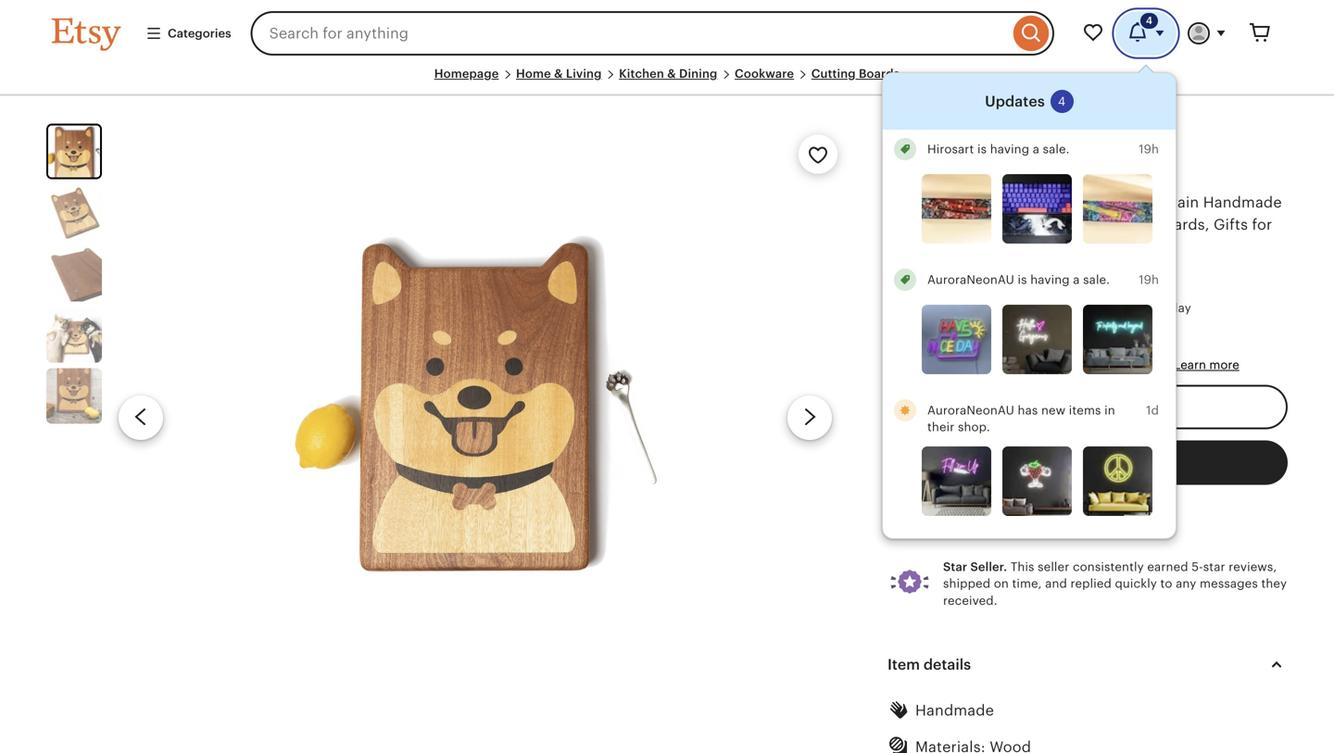Task type: vqa. For each thing, say whether or not it's contained in the screenshot.
left date.
no



Task type: locate. For each thing, give the bounding box(es) containing it.
kitchen down search for anything text field
[[619, 67, 664, 81]]

and
[[966, 130, 993, 147], [1045, 577, 1067, 591]]

item details
[[888, 656, 971, 673]]

grain
[[1160, 194, 1199, 211]]

details
[[924, 656, 971, 673]]

. right 20+
[[1066, 142, 1070, 156]]

auroraneonau has new items
[[927, 403, 1101, 417]]

19h for hirosart is having a sale .
[[1139, 142, 1159, 156]]

1 vertical spatial in
[[1104, 403, 1115, 417]]

to
[[936, 358, 948, 372], [1160, 577, 1172, 591]]

a left carts
[[1033, 142, 1040, 156]]

handmade down details
[[915, 702, 994, 719]]

soon! get
[[954, 301, 1011, 315]]

is
[[977, 142, 987, 156], [1018, 273, 1027, 287]]

lover's
[[1038, 194, 1089, 211]]

1 horizontal spatial handmade
[[1203, 194, 1282, 211]]

0 vertical spatial in
[[996, 130, 1010, 147]]

any
[[1176, 577, 1196, 591]]

you
[[1098, 301, 1120, 315], [1056, 358, 1077, 372]]

in right items
[[1104, 403, 1115, 417]]

2 horizontal spatial &
[[958, 324, 967, 338]]

home & living link
[[516, 67, 602, 81]]

kitchen & dining link
[[619, 67, 717, 81]]

0 vertical spatial having
[[990, 142, 1029, 156]]

star
[[943, 560, 967, 574]]

1 19h from the top
[[1139, 142, 1159, 156]]

1 horizontal spatial sale
[[1083, 273, 1106, 287]]

you left pay
[[1056, 358, 1077, 372]]

0 vertical spatial a
[[1033, 142, 1040, 156]]

1 horizontal spatial having
[[1030, 273, 1070, 287]]

1 vertical spatial sale
[[1083, 273, 1106, 287]]

you inside arrives soon! get it by dec 29 if you order today returns & exchanges accepted
[[1098, 301, 1120, 315]]

1 vertical spatial 19h
[[1139, 273, 1159, 287]]

sale right 20+
[[1043, 142, 1066, 156]]

0 horizontal spatial sale
[[1043, 142, 1066, 156]]

0 horizontal spatial cutting
[[811, 67, 856, 81]]

shiboard image
[[279, 124, 671, 712], [48, 126, 100, 177], [46, 185, 102, 240], [46, 246, 102, 302], [46, 307, 102, 363], [46, 368, 102, 424]]

1 horizontal spatial to
[[1160, 577, 1172, 591]]

0 horizontal spatial in
[[996, 130, 1010, 147]]

1 vertical spatial is
[[1018, 273, 1027, 287]]

0 horizontal spatial a
[[1033, 142, 1040, 156]]

sale up the if
[[1083, 273, 1106, 287]]

accepted
[[1036, 324, 1092, 338]]

is right "hirosart"
[[977, 142, 987, 156]]

0 vertical spatial sale
[[1043, 142, 1066, 156]]

shiba
[[966, 194, 1007, 211]]

shop.
[[958, 420, 990, 434]]

cutting inside shiboard - shiba inu lover's gift, end grain handmade board, kitchen engraved pet cutting boards, gifts for dog lovers, wood barkuterie,
[[1097, 217, 1151, 233]]

0 vertical spatial .
[[1066, 142, 1070, 156]]

0 vertical spatial is
[[977, 142, 987, 156]]

19h up end on the top of page
[[1139, 142, 1159, 156]]

kitchen down the '-' at the right of page
[[939, 217, 994, 233]]

0 horizontal spatial you
[[1056, 358, 1077, 372]]

1 vertical spatial handmade
[[915, 702, 994, 719]]

if
[[1087, 301, 1095, 315]]

handmade
[[1203, 194, 1282, 211], [915, 702, 994, 719]]

0 vertical spatial 19h
[[1139, 142, 1159, 156]]

and down seller
[[1045, 577, 1067, 591]]

having for hirosart is
[[990, 142, 1029, 156]]

0 horizontal spatial having
[[990, 142, 1029, 156]]

4
[[1146, 15, 1153, 26], [1058, 94, 1065, 108]]

0 vertical spatial 4
[[1146, 15, 1153, 26]]

is for hirosart
[[977, 142, 987, 156]]

1 horizontal spatial &
[[667, 67, 676, 81]]

home & living
[[516, 67, 602, 81]]

1d
[[1146, 403, 1159, 417]]

20%
[[951, 358, 976, 372]]

0 horizontal spatial is
[[977, 142, 987, 156]]

1 vertical spatial cutting
[[1097, 217, 1151, 233]]

2 auroraneonau from the top
[[927, 403, 1014, 417]]

0 horizontal spatial to
[[936, 358, 948, 372]]

0 horizontal spatial &
[[554, 67, 563, 81]]

a up 29
[[1073, 273, 1080, 287]]

only
[[888, 130, 921, 147]]

a
[[1033, 142, 1040, 156], [1073, 273, 1080, 287]]

1 vertical spatial and
[[1045, 577, 1067, 591]]

0 vertical spatial you
[[1098, 301, 1120, 315]]

0 vertical spatial kitchen
[[619, 67, 664, 81]]

up
[[918, 358, 933, 372]]

having
[[990, 142, 1029, 156], [1030, 273, 1070, 287]]

1 horizontal spatial is
[[1018, 273, 1027, 287]]

you right the if
[[1098, 301, 1120, 315]]

in left 20+
[[996, 130, 1010, 147]]

earned
[[1147, 560, 1188, 574]]

time,
[[1012, 577, 1042, 591]]

the
[[979, 358, 998, 372]]

1 vertical spatial to
[[1160, 577, 1172, 591]]

cutting
[[811, 67, 856, 81], [1097, 217, 1151, 233]]

0 horizontal spatial .
[[1066, 142, 1070, 156]]

19h for auroraneonau is having a sale .
[[1139, 273, 1159, 287]]

19h up order
[[1139, 273, 1159, 287]]

& left dining
[[667, 67, 676, 81]]

items
[[1069, 403, 1101, 417]]

menu bar
[[52, 67, 1282, 96]]

item details button
[[871, 643, 1304, 687]]

cutting left boards
[[811, 67, 856, 81]]

first
[[1001, 358, 1024, 372]]

1 horizontal spatial and
[[1045, 577, 1067, 591]]

1 horizontal spatial you
[[1098, 301, 1120, 315]]

1 vertical spatial kitchen
[[939, 217, 994, 233]]

1 horizontal spatial cutting
[[1097, 217, 1151, 233]]

auroraneonau up soon! get
[[927, 273, 1014, 287]]

1 vertical spatial a
[[1073, 273, 1080, 287]]

none search field inside updates banner
[[251, 11, 1054, 56]]

0 vertical spatial handmade
[[1203, 194, 1282, 211]]

. down shiboard - shiba inu lover's gift, end grain handmade board, kitchen engraved pet cutting boards, gifts for dog lovers, wood barkuterie,
[[1106, 273, 1110, 287]]

quickly
[[1115, 577, 1157, 591]]

in
[[996, 130, 1010, 147], [1104, 403, 1115, 417]]

sale
[[1043, 142, 1066, 156], [1083, 273, 1106, 287]]

with
[[1104, 358, 1129, 372]]

kitchen
[[619, 67, 664, 81], [939, 217, 994, 233]]

is up it
[[1018, 273, 1027, 287]]

2 19h from the top
[[1139, 273, 1159, 287]]

to inside save up to 20% the first time you pay with klarna. learn more
[[936, 358, 948, 372]]

1 horizontal spatial 4
[[1146, 15, 1153, 26]]

1 vertical spatial having
[[1030, 273, 1070, 287]]

arrives
[[910, 301, 951, 315]]

handmade up gifts
[[1203, 194, 1282, 211]]

1 horizontal spatial in
[[1104, 403, 1115, 417]]

to right 'up'
[[936, 358, 948, 372]]

star seller.
[[943, 560, 1007, 574]]

hirosart is having a sale .
[[927, 142, 1070, 156]]

0 vertical spatial auroraneonau
[[927, 273, 1014, 287]]

order
[[1123, 301, 1155, 315]]

save
[[888, 358, 915, 372]]

& right returns
[[958, 324, 967, 338]]

sale for auroraneonau is having a sale .
[[1083, 273, 1106, 287]]

you for returns
[[1098, 301, 1120, 315]]

you inside save up to 20% the first time you pay with klarna. learn more
[[1056, 358, 1077, 372]]

0 horizontal spatial and
[[966, 130, 993, 147]]

hirosart
[[927, 142, 974, 156]]

& right home
[[554, 67, 563, 81]]

1 vertical spatial auroraneonau
[[927, 403, 1014, 417]]

1 vertical spatial you
[[1056, 358, 1077, 372]]

homepage
[[434, 67, 499, 81]]

shiboard
[[888, 194, 953, 211]]

None search field
[[251, 11, 1054, 56]]

having down updates
[[990, 142, 1029, 156]]

0 vertical spatial and
[[966, 130, 993, 147]]

cutting down gift,
[[1097, 217, 1151, 233]]

0 vertical spatial cutting
[[811, 67, 856, 81]]

to down 'earned'
[[1160, 577, 1172, 591]]

1 horizontal spatial a
[[1073, 273, 1080, 287]]

& for kitchen
[[667, 67, 676, 81]]

time
[[1027, 358, 1053, 372]]

&
[[554, 67, 563, 81], [667, 67, 676, 81], [958, 324, 967, 338]]

cookware link
[[735, 67, 794, 81]]

their
[[927, 420, 955, 434]]

.
[[1066, 142, 1070, 156], [1106, 273, 1110, 287]]

0 horizontal spatial 4
[[1058, 94, 1065, 108]]

and right left
[[966, 130, 993, 147]]

1 vertical spatial .
[[1106, 273, 1110, 287]]

19h
[[1139, 142, 1159, 156], [1139, 273, 1159, 287]]

0 vertical spatial to
[[936, 358, 948, 372]]

excalibur resin wrist rest| stay night sword wrist rest | katana resin wrist rest | excalibur sword keyboard wrist rest | excalibur spacebar image
[[1083, 174, 1153, 244]]

having up 'dec'
[[1030, 273, 1070, 287]]

updates banner
[[19, 0, 1316, 680]]

& for home
[[554, 67, 563, 81]]

dec
[[1043, 301, 1066, 315]]

1 horizontal spatial .
[[1106, 273, 1110, 287]]

auroraneonau
[[927, 273, 1014, 287], [927, 403, 1014, 417]]

1 auroraneonau from the top
[[927, 273, 1014, 287]]

. for hirosart is having a sale .
[[1066, 142, 1070, 156]]

auroraneonau up shop.
[[927, 403, 1014, 417]]

learn
[[1174, 358, 1206, 372]]

1 horizontal spatial kitchen
[[939, 217, 994, 233]]



Task type: describe. For each thing, give the bounding box(es) containing it.
boards
[[859, 67, 900, 81]]

star
[[1203, 560, 1225, 574]]

boards,
[[1155, 217, 1210, 233]]

reviews,
[[1229, 560, 1277, 574]]

they
[[1261, 577, 1287, 591]]

dining
[[679, 67, 717, 81]]

cutting boards
[[811, 67, 900, 81]]

today
[[1158, 301, 1191, 315]]

pet
[[1070, 217, 1093, 233]]

by
[[1025, 301, 1040, 315]]

cookware
[[735, 67, 794, 81]]

you for klarna.
[[1056, 358, 1077, 372]]

strawberry neon light, strawberry led neon light, strawberry room decor art, fruit room decor image
[[1002, 447, 1072, 516]]

happy a nice day led neon sign ,handcrafted sign,customizable light decor for bedroom, children's room, studio, and office desk, wall decor image
[[922, 305, 991, 374]]

red katana resin wrist rest | excalibur resin wrist rest | custom handmade mechanical keyboard wrist rests | blue excalibur wrist rest image
[[922, 174, 991, 244]]

barkuterie,
[[1018, 239, 1096, 255]]

0 horizontal spatial handmade
[[915, 702, 994, 719]]

learn more button
[[1174, 358, 1239, 372]]

categories button
[[132, 17, 245, 50]]

a for auroraneonau is having a sale .
[[1073, 273, 1080, 287]]

engraved
[[998, 217, 1066, 233]]

new
[[1041, 403, 1066, 417]]

returns
[[910, 324, 955, 338]]

inu
[[1011, 194, 1034, 211]]

updates
[[985, 93, 1045, 110]]

klarna.
[[1132, 358, 1171, 373]]

& inside arrives soon! get it by dec 29 if you order today returns & exchanges accepted
[[958, 324, 967, 338]]

to inside this seller consistently earned 5-star reviews, shipped on time, and replied quickly to any messages they received.
[[1160, 577, 1172, 591]]

messages
[[1200, 577, 1258, 591]]

. for auroraneonau is having a sale .
[[1106, 273, 1110, 287]]

end
[[1128, 194, 1156, 211]]

shipped
[[943, 577, 990, 591]]

20+
[[1013, 130, 1041, 147]]

cutting boards link
[[811, 67, 900, 81]]

a for hirosart is having a sale .
[[1033, 142, 1040, 156]]

only 3 left and in 20+ carts $98.50
[[888, 130, 1081, 184]]

auroraneonau for auroraneonau is
[[927, 273, 1014, 287]]

4 button
[[1115, 11, 1177, 56]]

handmade inside shiboard - shiba inu lover's gift, end grain handmade board, kitchen engraved pet cutting boards, gifts for dog lovers, wood barkuterie,
[[1203, 194, 1282, 211]]

left
[[938, 130, 962, 147]]

kitchen inside shiboard - shiba inu lover's gift, end grain handmade board, kitchen engraved pet cutting boards, gifts for dog lovers, wood barkuterie,
[[939, 217, 994, 233]]

0 horizontal spatial kitchen
[[619, 67, 664, 81]]

it
[[1014, 301, 1022, 315]]

and inside this seller consistently earned 5-star reviews, shipped on time, and replied quickly to any messages they received.
[[1045, 577, 1067, 591]]

gifts
[[1214, 217, 1248, 233]]

this
[[1011, 560, 1034, 574]]

in inside only 3 left and in 20+ carts $98.50
[[996, 130, 1010, 147]]

peace symbol neon light, peace sign wall decor, custom peace sign for home decoration, christmas holiday decor image
[[1083, 447, 1153, 516]]

for
[[1252, 217, 1272, 233]]

wood
[[972, 239, 1014, 255]]

more
[[1209, 358, 1239, 372]]

29
[[1069, 301, 1084, 315]]

black yin yang resin wrist rest | yin yang pad keyboard support cushion - yin yang blue wrist rest - purple yin yang wrist rest image
[[1002, 174, 1072, 244]]

sale for hirosart is having a sale .
[[1043, 142, 1066, 156]]

4 inside popup button
[[1146, 15, 1153, 26]]

auroraneonau is having a sale .
[[927, 273, 1110, 287]]

star_seller image
[[960, 266, 976, 282]]

$98.50
[[888, 156, 975, 184]]

item
[[888, 656, 920, 673]]

on
[[994, 577, 1009, 591]]

has
[[1018, 403, 1038, 417]]

categories
[[168, 26, 231, 40]]

seller
[[1038, 560, 1069, 574]]

having for auroraneonau is
[[1030, 273, 1070, 287]]

homepage link
[[434, 67, 499, 81]]

dog
[[888, 239, 916, 255]]

fill'em up led neon light, botox decor, botox sign wall decor, med spa office sign, botox art image
[[922, 447, 991, 516]]

save up to 20% the first time you pay with klarna. learn more
[[888, 358, 1239, 373]]

-
[[957, 194, 962, 211]]

and inside only 3 left and in 20+ carts $98.50
[[966, 130, 993, 147]]

board,
[[888, 217, 935, 233]]

lovers,
[[920, 239, 968, 255]]

menu bar containing homepage
[[52, 67, 1282, 96]]

Search for anything text field
[[251, 11, 1009, 56]]

shiboard - shiba inu lover's gift, end grain handmade board, kitchen engraved pet cutting boards, gifts for dog lovers, wood barkuterie,
[[888, 194, 1282, 255]]

is for auroraneonau
[[1018, 273, 1027, 287]]

received.
[[943, 594, 997, 608]]

home
[[516, 67, 551, 81]]

3
[[925, 130, 934, 147]]

pay
[[1080, 358, 1101, 372]]

kitchen & dining
[[619, 67, 717, 81]]

hello gorgeous neon light, salon wall decor, custom neon sign light makeup room, personalized gift for gilr image
[[1002, 305, 1072, 374]]

auroraneonau for auroraneonau has
[[927, 403, 1014, 417]]

arrives soon! get it by dec 29 if you order today returns & exchanges accepted
[[910, 301, 1191, 338]]

replied
[[1071, 577, 1112, 591]]

consistently
[[1073, 560, 1144, 574]]

in inside in their shop.
[[1104, 403, 1115, 417]]

seller.
[[970, 560, 1007, 574]]

1 vertical spatial 4
[[1058, 94, 1065, 108]]

gift,
[[1093, 194, 1124, 211]]

to infinity and beyond neon light, wedding decor, neon light sign for bedroom wall art, anniversary gift image
[[1083, 305, 1153, 374]]

living
[[566, 67, 602, 81]]

this seller consistently earned 5-star reviews, shipped on time, and replied quickly to any messages they received.
[[943, 560, 1287, 608]]

cutting inside menu bar
[[811, 67, 856, 81]]

exchanges
[[970, 324, 1033, 338]]

in their shop.
[[927, 403, 1115, 434]]



